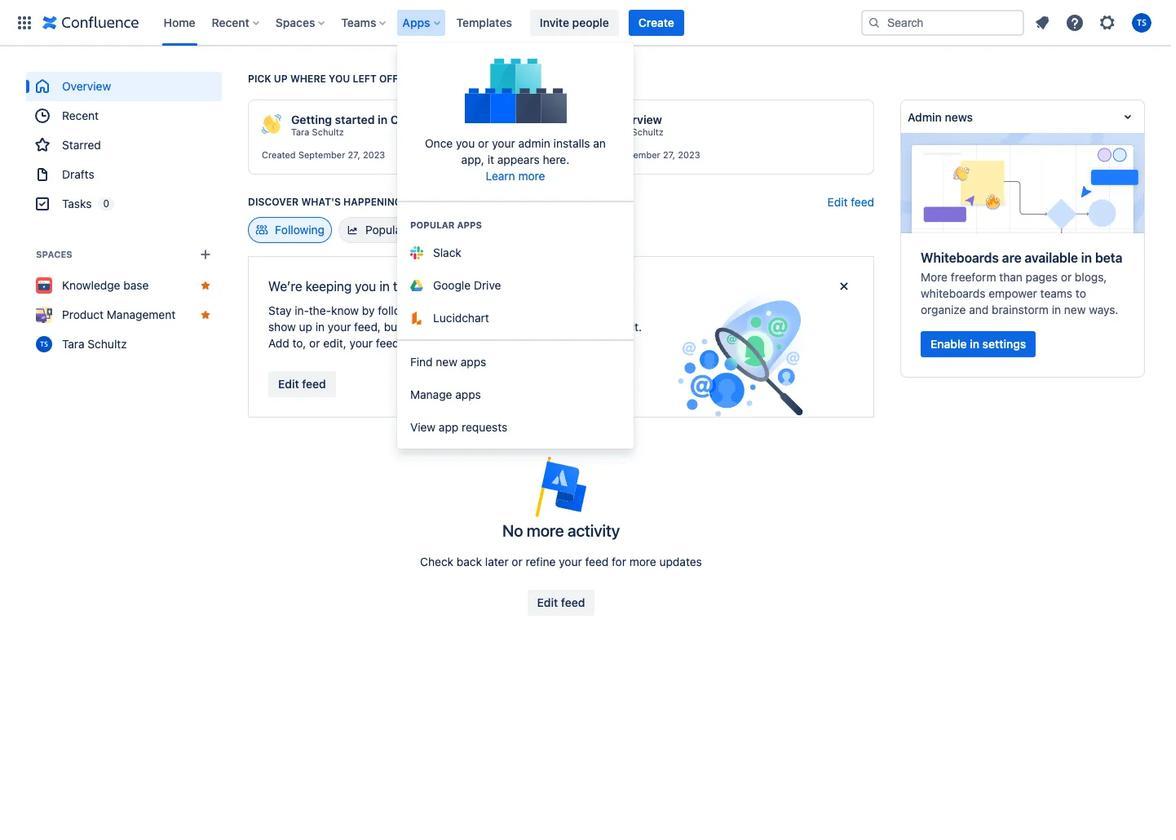 Task type: locate. For each thing, give the bounding box(es) containing it.
recent right home
[[212, 15, 249, 29]]

overview up visited september 27, 2023
[[611, 113, 662, 126]]

tara schultz down the product
[[62, 337, 127, 351]]

2 september from the left
[[614, 149, 661, 160]]

0 horizontal spatial 27,
[[348, 149, 360, 160]]

27, for getting started in confluence
[[348, 149, 360, 160]]

unstar this space image inside knowledge base link
[[199, 279, 212, 292]]

2 horizontal spatial edit
[[828, 195, 848, 209]]

you up anytime.
[[405, 320, 424, 334]]

september right an
[[614, 149, 661, 160]]

new right 'find'
[[436, 355, 458, 369]]

2 vertical spatial edit
[[537, 596, 558, 609]]

0 horizontal spatial edit
[[278, 377, 299, 391]]

you inside once you or your admin installs an app, it appears here. learn more
[[456, 136, 475, 150]]

1 horizontal spatial popular
[[410, 219, 455, 230]]

tara for overview
[[611, 126, 629, 137]]

teams
[[1041, 286, 1073, 300]]

tara down the product
[[62, 337, 85, 351]]

2 unstar this space image from the top
[[199, 308, 212, 321]]

here.
[[543, 153, 570, 166]]

spaces
[[276, 15, 315, 29], [36, 249, 72, 259]]

spaces up where
[[276, 15, 315, 29]]

lucidchartapp logo image
[[410, 312, 423, 325]]

your
[[492, 136, 515, 150], [328, 320, 351, 334], [350, 336, 373, 350], [559, 555, 582, 569]]

tara schultz link up the created september 27, 2023 at the left top of the page
[[291, 126, 344, 138]]

2 vertical spatial edit feed
[[537, 596, 585, 609]]

feed for middle edit feed button
[[302, 377, 326, 391]]

group containing find new apps
[[397, 339, 634, 449]]

popular inside "button"
[[365, 223, 406, 237]]

1 vertical spatial activity
[[568, 521, 620, 540]]

unstar this space image
[[199, 279, 212, 292], [199, 308, 212, 321]]

feed
[[851, 195, 875, 209], [376, 336, 399, 350], [302, 377, 326, 391], [585, 555, 609, 569], [561, 596, 585, 609]]

you
[[329, 73, 350, 85], [456, 136, 475, 150], [355, 279, 376, 294], [405, 320, 424, 334]]

to,
[[293, 336, 306, 350]]

overview up recent link
[[62, 79, 111, 93]]

0 vertical spatial activity
[[564, 303, 602, 317]]

popular button
[[339, 217, 413, 243]]

1 horizontal spatial tara schultz link
[[291, 126, 344, 138]]

happening
[[343, 196, 402, 208]]

1 horizontal spatial schultz
[[312, 126, 344, 137]]

your right refine
[[559, 555, 582, 569]]

search image
[[868, 16, 881, 29]]

people right invite on the left top
[[572, 15, 609, 29]]

0 vertical spatial edit
[[828, 195, 848, 209]]

1 unstar this space image from the top
[[199, 279, 212, 292]]

confluence
[[391, 113, 453, 126]]

people up won't
[[428, 303, 464, 317]]

2 horizontal spatial tara schultz link
[[611, 126, 664, 138]]

tara schultz
[[291, 126, 344, 137], [611, 126, 664, 137], [62, 337, 127, 351]]

1 horizontal spatial up
[[299, 320, 312, 334]]

stay in-the-know by following people and spaces. their activity will show up in your feed, but you won't receive email notifications about it. add to, or edit, your feed anytime.
[[268, 303, 642, 350]]

enable
[[931, 337, 967, 351]]

recent up starred
[[62, 109, 99, 122]]

0 horizontal spatial new
[[436, 355, 458, 369]]

2 27, from the left
[[663, 149, 676, 160]]

and
[[969, 303, 989, 316], [467, 303, 487, 317]]

apps up the slack
[[457, 219, 482, 230]]

unstar this space image for product management
[[199, 308, 212, 321]]

1 september from the left
[[298, 149, 345, 160]]

manage apps
[[410, 387, 481, 401]]

in down the-
[[316, 320, 325, 334]]

0 horizontal spatial and
[[467, 303, 487, 317]]

0 horizontal spatial overview
[[62, 79, 111, 93]]

1 vertical spatial spaces
[[36, 249, 72, 259]]

september for overview
[[614, 149, 661, 160]]

or right to, at the left top of page
[[309, 336, 320, 350]]

new down to
[[1065, 303, 1086, 316]]

more up refine
[[527, 521, 564, 540]]

1 horizontal spatial september
[[614, 149, 661, 160]]

settings icon image
[[1098, 13, 1118, 32]]

0 horizontal spatial edit feed button
[[268, 371, 336, 397]]

or up it
[[478, 136, 489, 150]]

slack button
[[397, 237, 634, 269]]

0 vertical spatial edit feed
[[828, 195, 875, 209]]

your inside once you or your admin installs an app, it appears here. learn more
[[492, 136, 515, 150]]

apps
[[403, 15, 430, 29]]

won't
[[427, 320, 456, 334]]

0 vertical spatial overview
[[62, 79, 111, 93]]

tara schultz for getting started in confluence
[[291, 126, 344, 137]]

help icon image
[[1065, 13, 1085, 32]]

1 vertical spatial up
[[299, 320, 312, 334]]

blogs,
[[1075, 270, 1107, 284]]

it
[[488, 153, 494, 166]]

banner
[[0, 0, 1172, 46]]

create a space image
[[196, 245, 215, 264]]

27, down started
[[348, 149, 360, 160]]

1 vertical spatial unstar this space image
[[199, 308, 212, 321]]

1 vertical spatial apps
[[461, 355, 486, 369]]

group containing slack
[[397, 201, 634, 339]]

google drive link
[[397, 269, 634, 302]]

installs
[[554, 136, 590, 150]]

new
[[1065, 303, 1086, 316], [436, 355, 458, 369]]

available
[[1025, 250, 1078, 265]]

whiteboards are available in beta more freeform than pages or blogs, whiteboards empower teams to organize and brainstorm in new ways.
[[921, 250, 1123, 316]]

it.
[[632, 320, 642, 334]]

1 horizontal spatial 2023
[[678, 149, 700, 160]]

tara schultz up visited september 27, 2023
[[611, 126, 664, 137]]

or inside stay in-the-know by following people and spaces. their activity will show up in your feed, but you won't receive email notifications about it. add to, or edit, your feed anytime.
[[309, 336, 320, 350]]

apps button
[[398, 9, 447, 35]]

keeping
[[306, 279, 352, 294]]

1 horizontal spatial edit
[[537, 596, 558, 609]]

recent inside popup button
[[212, 15, 249, 29]]

edit feed button
[[828, 194, 875, 210], [268, 371, 336, 397], [527, 590, 595, 616]]

confluence image
[[42, 13, 139, 32], [42, 13, 139, 32]]

in left the on the top of page
[[380, 279, 390, 294]]

your profile and preferences image
[[1132, 13, 1152, 32]]

0 horizontal spatial recent
[[62, 109, 99, 122]]

started
[[335, 113, 375, 126]]

people
[[572, 15, 609, 29], [428, 303, 464, 317]]

freeform
[[951, 270, 996, 284]]

your down feed,
[[350, 336, 373, 350]]

Search field
[[861, 9, 1025, 35]]

google
[[433, 278, 471, 292]]

popular apps
[[410, 219, 482, 230]]

popular down happening
[[365, 223, 406, 237]]

27, right an
[[663, 149, 676, 160]]

tara schultz up the created september 27, 2023 at the left top of the page
[[291, 126, 344, 137]]

1 vertical spatial edit feed
[[278, 377, 326, 391]]

0
[[103, 197, 109, 210]]

manage
[[410, 387, 452, 401]]

2 2023 from the left
[[678, 149, 700, 160]]

tara schultz link up visited september 27, 2023
[[611, 126, 664, 138]]

2 horizontal spatial tara
[[611, 126, 629, 137]]

1 horizontal spatial edit feed
[[537, 596, 585, 609]]

0 horizontal spatial tara
[[62, 337, 85, 351]]

more right for
[[630, 555, 657, 569]]

slack
[[433, 246, 462, 259]]

0 horizontal spatial people
[[428, 303, 464, 317]]

27,
[[348, 149, 360, 160], [663, 149, 676, 160]]

check
[[420, 555, 454, 569]]

2 horizontal spatial edit feed button
[[828, 194, 875, 210]]

created september 27, 2023
[[262, 149, 385, 160]]

0 vertical spatial edit feed button
[[828, 194, 875, 210]]

2 horizontal spatial edit feed
[[828, 195, 875, 209]]

0 horizontal spatial september
[[298, 149, 345, 160]]

more down appears
[[518, 169, 545, 183]]

feed for the right edit feed button
[[851, 195, 875, 209]]

empower
[[989, 286, 1038, 300]]

1 vertical spatial new
[[436, 355, 458, 369]]

or up teams on the right of page
[[1061, 270, 1072, 284]]

activity up for
[[568, 521, 620, 540]]

2 horizontal spatial tara schultz
[[611, 126, 664, 137]]

later
[[485, 555, 509, 569]]

once
[[425, 136, 453, 150]]

apps for popular apps
[[457, 219, 482, 230]]

tara right :wave: image
[[291, 126, 310, 137]]

1 horizontal spatial new
[[1065, 303, 1086, 316]]

0 vertical spatial more
[[518, 169, 545, 183]]

whiteboards
[[921, 286, 986, 300]]

tara schultz link down product management
[[26, 330, 222, 359]]

appears
[[497, 153, 540, 166]]

:wave: image
[[262, 114, 281, 134]]

in-
[[295, 303, 309, 317]]

up right pick
[[274, 73, 288, 85]]

schultz down product management
[[88, 337, 127, 351]]

brainstorm
[[992, 303, 1049, 316]]

1 horizontal spatial 27,
[[663, 149, 676, 160]]

recent
[[212, 15, 249, 29], [62, 109, 99, 122]]

1 vertical spatial edit
[[278, 377, 299, 391]]

view app requests
[[410, 420, 508, 434]]

the
[[393, 279, 412, 294]]

1 2023 from the left
[[363, 149, 385, 160]]

1 27, from the left
[[348, 149, 360, 160]]

your up it
[[492, 136, 515, 150]]

september down getting
[[298, 149, 345, 160]]

0 vertical spatial new
[[1065, 303, 1086, 316]]

and up receive on the left top of page
[[467, 303, 487, 317]]

1 horizontal spatial and
[[969, 303, 989, 316]]

in
[[378, 113, 388, 126], [1082, 250, 1092, 265], [380, 279, 390, 294], [1052, 303, 1061, 316], [316, 320, 325, 334], [970, 337, 980, 351]]

0 vertical spatial up
[[274, 73, 288, 85]]

1 horizontal spatial edit feed button
[[527, 590, 595, 616]]

1 vertical spatial people
[[428, 303, 464, 317]]

googledriveapp logo image
[[410, 280, 423, 291]]

0 vertical spatial people
[[572, 15, 609, 29]]

learn more link
[[486, 169, 545, 183]]

and down whiteboards
[[969, 303, 989, 316]]

group
[[26, 72, 222, 219], [397, 201, 634, 339], [397, 339, 634, 449]]

popular for popular apps
[[410, 219, 455, 230]]

activity
[[564, 303, 602, 317], [568, 521, 620, 540]]

schultz
[[312, 126, 344, 137], [632, 126, 664, 137], [88, 337, 127, 351]]

up down in-
[[299, 320, 312, 334]]

templates link
[[452, 9, 517, 35]]

edit for middle edit feed button
[[278, 377, 299, 391]]

apps down receive on the left top of page
[[461, 355, 486, 369]]

you up app,
[[456, 136, 475, 150]]

0 horizontal spatial spaces
[[36, 249, 72, 259]]

know
[[331, 303, 359, 317]]

than
[[1000, 270, 1023, 284]]

2 vertical spatial apps
[[455, 387, 481, 401]]

september for getting started in confluence
[[298, 149, 345, 160]]

spaces inside popup button
[[276, 15, 315, 29]]

1 vertical spatial recent
[[62, 109, 99, 122]]

2 vertical spatial edit feed button
[[527, 590, 595, 616]]

popular up the slack
[[410, 219, 455, 230]]

about
[[599, 320, 629, 334]]

spaces up knowledge
[[36, 249, 72, 259]]

and inside stay in-the-know by following people and spaces. their activity will show up in your feed, but you won't receive email notifications about it. add to, or edit, your feed anytime.
[[467, 303, 487, 317]]

create link
[[629, 9, 684, 35]]

discover
[[248, 196, 299, 208]]

unstar this space image for knowledge base
[[199, 279, 212, 292]]

activity up notifications on the top of page
[[564, 303, 602, 317]]

unstar this space image inside product management "link"
[[199, 308, 212, 321]]

apps up view app requests
[[455, 387, 481, 401]]

tara schultz link for getting started in confluence
[[291, 126, 344, 138]]

tara
[[291, 126, 310, 137], [611, 126, 629, 137], [62, 337, 85, 351]]

0 horizontal spatial popular
[[365, 223, 406, 237]]

apps inside manage apps link
[[455, 387, 481, 401]]

or
[[478, 136, 489, 150], [1061, 270, 1072, 284], [309, 336, 320, 350], [512, 555, 523, 569]]

0 vertical spatial spaces
[[276, 15, 315, 29]]

global element
[[10, 0, 858, 45]]

you up by
[[355, 279, 376, 294]]

schultz up visited september 27, 2023
[[632, 126, 664, 137]]

slackforatlassianapp logo image
[[410, 246, 423, 259]]

1 vertical spatial overview
[[611, 113, 662, 126]]

0 horizontal spatial 2023
[[363, 149, 385, 160]]

enable in settings link
[[921, 331, 1036, 357]]

1 horizontal spatial spaces
[[276, 15, 315, 29]]

pick up where you left off
[[248, 73, 398, 85]]

by
[[362, 303, 375, 317]]

or right "later"
[[512, 555, 523, 569]]

1 horizontal spatial recent
[[212, 15, 249, 29]]

schultz up the created september 27, 2023 at the left top of the page
[[312, 126, 344, 137]]

1 horizontal spatial people
[[572, 15, 609, 29]]

1 horizontal spatial tara schultz
[[291, 126, 344, 137]]

0 vertical spatial unstar this space image
[[199, 279, 212, 292]]

edit for bottom edit feed button
[[537, 596, 558, 609]]

or inside whiteboards are available in beta more freeform than pages or blogs, whiteboards empower teams to organize and brainstorm in new ways.
[[1061, 270, 1072, 284]]

0 vertical spatial apps
[[457, 219, 482, 230]]

what's
[[301, 196, 341, 208]]

ways.
[[1089, 303, 1119, 316]]

knowledge
[[62, 278, 120, 292]]

apps
[[457, 219, 482, 230], [461, 355, 486, 369], [455, 387, 481, 401]]

2 horizontal spatial schultz
[[632, 126, 664, 137]]

1 horizontal spatial tara
[[291, 126, 310, 137]]

once you or your admin installs an app, it appears here. learn more
[[425, 136, 606, 183]]

0 vertical spatial recent
[[212, 15, 249, 29]]

tara right an
[[611, 126, 629, 137]]

september
[[298, 149, 345, 160], [614, 149, 661, 160]]

base
[[123, 278, 149, 292]]



Task type: vqa. For each thing, say whether or not it's contained in the screenshot.
connect
no



Task type: describe. For each thing, give the bounding box(es) containing it.
1 vertical spatial edit feed button
[[268, 371, 336, 397]]

settings
[[983, 337, 1026, 351]]

lucidchart link
[[397, 302, 634, 334]]

recent link
[[26, 101, 222, 131]]

appswitcher icon image
[[15, 13, 34, 32]]

schultz for overview
[[632, 126, 664, 137]]

0 horizontal spatial edit feed
[[278, 377, 326, 391]]

show
[[268, 320, 296, 334]]

left
[[353, 73, 377, 85]]

2023 for overview
[[678, 149, 700, 160]]

0 horizontal spatial tara schultz
[[62, 337, 127, 351]]

view
[[410, 420, 436, 434]]

no more activity
[[502, 521, 620, 540]]

home
[[164, 15, 195, 29]]

schultz for getting started in confluence
[[312, 126, 344, 137]]

notifications
[[531, 320, 596, 334]]

drafts link
[[26, 160, 222, 189]]

0 horizontal spatial tara schultz link
[[26, 330, 222, 359]]

2023 for getting started in confluence
[[363, 149, 385, 160]]

starred
[[62, 138, 101, 152]]

and inside whiteboards are available in beta more freeform than pages or blogs, whiteboards empower teams to organize and brainstorm in new ways.
[[969, 303, 989, 316]]

your up edit,
[[328, 320, 351, 334]]

lucidchart
[[433, 311, 489, 325]]

feed,
[[354, 320, 381, 334]]

in right enable
[[970, 337, 980, 351]]

27, for overview
[[663, 149, 676, 160]]

pages
[[1026, 270, 1058, 284]]

0 horizontal spatial up
[[274, 73, 288, 85]]

1 horizontal spatial overview
[[611, 113, 662, 126]]

starred link
[[26, 131, 222, 160]]

announcements button
[[420, 217, 539, 243]]

in up blogs,
[[1082, 250, 1092, 265]]

apps for manage apps
[[455, 387, 481, 401]]

created
[[262, 149, 296, 160]]

management
[[107, 308, 176, 321]]

following
[[275, 223, 325, 237]]

close message box image
[[835, 277, 854, 296]]

product management
[[62, 308, 176, 321]]

people inside button
[[572, 15, 609, 29]]

find
[[410, 355, 433, 369]]

pick
[[248, 73, 271, 85]]

feed for bottom edit feed button
[[561, 596, 585, 609]]

requests
[[462, 420, 508, 434]]

organize
[[921, 303, 966, 316]]

tara for getting started in confluence
[[291, 126, 310, 137]]

email
[[500, 320, 528, 334]]

find new apps
[[410, 355, 486, 369]]

but
[[384, 320, 401, 334]]

activity inside stay in-the-know by following people and spaces. their activity will show up in your feed, but you won't receive email notifications about it. add to, or edit, your feed anytime.
[[564, 303, 602, 317]]

group containing overview
[[26, 72, 222, 219]]

discover what's happening
[[248, 196, 402, 208]]

admin news button
[[901, 100, 1145, 133]]

spaces button
[[271, 9, 332, 35]]

where
[[290, 73, 326, 85]]

following
[[378, 303, 425, 317]]

loop
[[415, 279, 441, 294]]

invite people
[[540, 15, 609, 29]]

:wave: image
[[262, 114, 281, 134]]

you left left
[[329, 73, 350, 85]]

people inside stay in-the-know by following people and spaces. their activity will show up in your feed, but you won't receive email notifications about it. add to, or edit, your feed anytime.
[[428, 303, 464, 317]]

1 vertical spatial more
[[527, 521, 564, 540]]

app,
[[461, 153, 485, 166]]

new inside group
[[436, 355, 458, 369]]

in right started
[[378, 113, 388, 126]]

off
[[379, 73, 398, 85]]

notification icon image
[[1033, 13, 1052, 32]]

following button
[[248, 217, 332, 243]]

news
[[945, 110, 973, 124]]

add
[[268, 336, 289, 350]]

new inside whiteboards are available in beta more freeform than pages or blogs, whiteboards empower teams to organize and brainstorm in new ways.
[[1065, 303, 1086, 316]]

the-
[[309, 303, 331, 317]]

product management link
[[26, 300, 222, 330]]

find new apps link
[[397, 346, 634, 379]]

up inside stay in-the-know by following people and spaces. their activity will show up in your feed, but you won't receive email notifications about it. add to, or edit, your feed anytime.
[[299, 320, 312, 334]]

edit for the right edit feed button
[[828, 195, 848, 209]]

receive
[[459, 320, 497, 334]]

2 vertical spatial more
[[630, 555, 657, 569]]

apps inside find new apps link
[[461, 355, 486, 369]]

banner containing home
[[0, 0, 1172, 46]]

tara schultz link for overview
[[611, 126, 664, 138]]

teams
[[341, 15, 376, 29]]

stay
[[268, 303, 292, 317]]

to
[[1076, 286, 1087, 300]]

tasks
[[62, 197, 92, 210]]

no
[[502, 521, 523, 540]]

learn
[[486, 169, 515, 183]]

feed inside stay in-the-know by following people and spaces. their activity will show up in your feed, but you won't receive email notifications about it. add to, or edit, your feed anytime.
[[376, 336, 399, 350]]

view app requests link
[[397, 411, 634, 444]]

invite people button
[[530, 9, 619, 35]]

in inside stay in-the-know by following people and spaces. their activity will show up in your feed, but you won't receive email notifications about it. add to, or edit, your feed anytime.
[[316, 320, 325, 334]]

or inside once you or your admin installs an app, it appears here. learn more
[[478, 136, 489, 150]]

visited september 27, 2023
[[582, 149, 700, 160]]

popular for popular
[[365, 223, 406, 237]]

you inside stay in-the-know by following people and spaces. their activity will show up in your feed, but you won't receive email notifications about it. add to, or edit, your feed anytime.
[[405, 320, 424, 334]]

updates
[[660, 555, 702, 569]]

an
[[593, 136, 606, 150]]

recent button
[[207, 9, 266, 35]]

knowledge base
[[62, 278, 149, 292]]

tara schultz for overview
[[611, 126, 664, 137]]

create
[[639, 15, 675, 29]]

we're
[[268, 279, 302, 294]]

recent inside group
[[62, 109, 99, 122]]

more inside once you or your admin installs an app, it appears here. learn more
[[518, 169, 545, 183]]

in down teams on the right of page
[[1052, 303, 1061, 316]]

their
[[534, 303, 561, 317]]

visited
[[582, 149, 611, 160]]

will
[[605, 303, 622, 317]]

edit,
[[323, 336, 347, 350]]

check back later or refine your feed for more updates
[[420, 555, 702, 569]]

0 horizontal spatial schultz
[[88, 337, 127, 351]]

overview link
[[26, 72, 222, 101]]

are
[[1002, 250, 1022, 265]]

spaces.
[[490, 303, 531, 317]]

admin news
[[908, 110, 973, 124]]

drive
[[474, 278, 501, 292]]

whiteboards
[[921, 250, 999, 265]]

enable in settings
[[931, 337, 1026, 351]]

announcements
[[446, 223, 532, 237]]

more
[[921, 270, 948, 284]]



